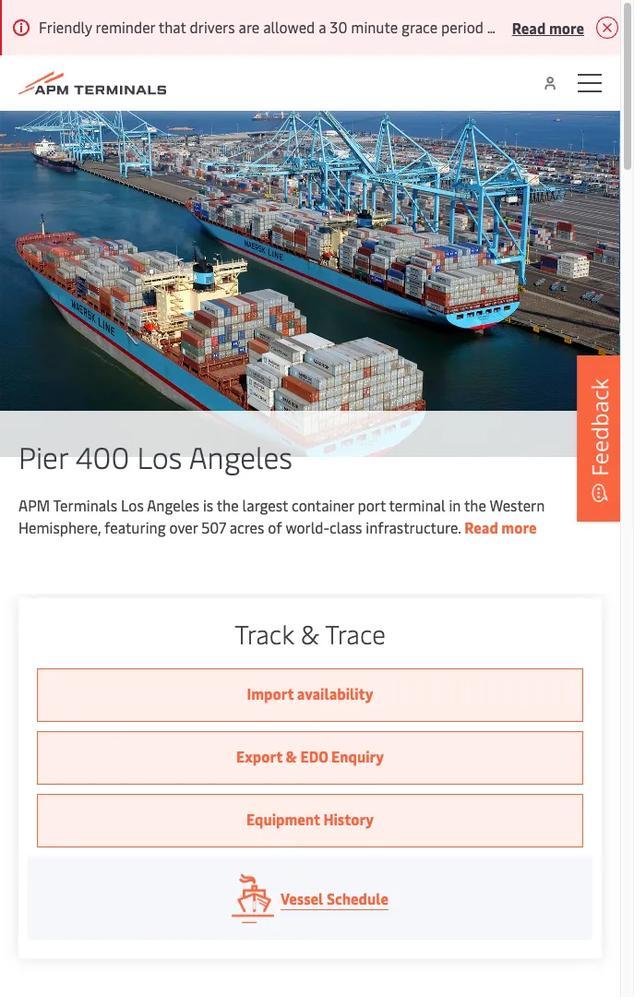 Task type: describe. For each thing, give the bounding box(es) containing it.
close alert image
[[596, 17, 619, 39]]

is
[[203, 495, 214, 516]]

port
[[358, 495, 386, 516]]

angeles for 400
[[189, 437, 293, 477]]

pier
[[18, 437, 68, 477]]

export & edo enquiry
[[237, 747, 384, 767]]

more for read more link
[[502, 517, 537, 538]]

& for edo
[[286, 747, 297, 767]]

apm
[[18, 495, 50, 516]]

equipment
[[247, 809, 320, 830]]

& for trace
[[301, 616, 320, 651]]

export
[[237, 747, 283, 767]]

read more link
[[465, 517, 537, 538]]

import availability button
[[37, 669, 584, 723]]

angeles for terminals
[[147, 495, 200, 516]]

import availability
[[247, 684, 374, 704]]

1 the from the left
[[217, 495, 239, 516]]

world-
[[286, 517, 330, 538]]

terminal
[[390, 495, 446, 516]]

read more for read more link
[[465, 517, 537, 538]]

2 the from the left
[[465, 495, 487, 516]]

read for read more link
[[465, 517, 499, 538]]

track & trace
[[235, 616, 386, 651]]

hemisphere,
[[18, 517, 101, 538]]

equipment history button
[[37, 795, 584, 848]]

los angeles pier 400 image
[[0, 111, 621, 457]]

container
[[292, 495, 354, 516]]

over
[[170, 517, 198, 538]]

edo
[[301, 747, 328, 767]]

vessel
[[281, 888, 324, 909]]

trace
[[325, 616, 386, 651]]



Task type: locate. For each thing, give the bounding box(es) containing it.
&
[[301, 616, 320, 651], [286, 747, 297, 767]]

0 horizontal spatial more
[[502, 517, 537, 538]]

enquiry
[[332, 747, 384, 767]]

los for terminals
[[121, 495, 144, 516]]

1 horizontal spatial read
[[513, 17, 546, 37]]

1 vertical spatial more
[[502, 517, 537, 538]]

feedback
[[585, 379, 615, 477]]

0 vertical spatial los
[[137, 437, 182, 477]]

more down western
[[502, 517, 537, 538]]

0 vertical spatial read more
[[513, 17, 585, 37]]

1 vertical spatial los
[[121, 495, 144, 516]]

export & edo enquiry button
[[37, 732, 584, 785]]

los
[[137, 437, 182, 477], [121, 495, 144, 516]]

1 vertical spatial angeles
[[147, 495, 200, 516]]

equipment history
[[247, 809, 374, 830]]

class
[[330, 517, 363, 538]]

read
[[513, 17, 546, 37], [465, 517, 499, 538]]

0 vertical spatial read
[[513, 17, 546, 37]]

featuring
[[104, 517, 166, 538]]

read more
[[513, 17, 585, 37], [465, 517, 537, 538]]

read left 'close alert' image
[[513, 17, 546, 37]]

angeles inside the apm terminals los angeles is the largest container port terminal in the western hemisphere, featuring over 507 acres of world-class infrastructure.
[[147, 495, 200, 516]]

vessel schedule link
[[28, 857, 593, 941]]

schedule
[[327, 888, 389, 909]]

the right "is"
[[217, 495, 239, 516]]

los for 400
[[137, 437, 182, 477]]

& left edo
[[286, 747, 297, 767]]

read more for 'read more' button
[[513, 17, 585, 37]]

0 vertical spatial &
[[301, 616, 320, 651]]

read for 'read more' button
[[513, 17, 546, 37]]

1 horizontal spatial more
[[550, 17, 585, 37]]

angeles
[[189, 437, 293, 477], [147, 495, 200, 516]]

los inside the apm terminals los angeles is the largest container port terminal in the western hemisphere, featuring over 507 acres of world-class infrastructure.
[[121, 495, 144, 516]]

507
[[202, 517, 226, 538]]

in
[[449, 495, 461, 516]]

1 vertical spatial read more
[[465, 517, 537, 538]]

los right 400
[[137, 437, 182, 477]]

read down western
[[465, 517, 499, 538]]

& inside button
[[286, 747, 297, 767]]

1 horizontal spatial the
[[465, 495, 487, 516]]

& left trace
[[301, 616, 320, 651]]

1 vertical spatial read
[[465, 517, 499, 538]]

feedback button
[[577, 356, 624, 522]]

import
[[247, 684, 294, 704]]

the
[[217, 495, 239, 516], [465, 495, 487, 516]]

more inside button
[[550, 17, 585, 37]]

availability
[[297, 684, 374, 704]]

read more down western
[[465, 517, 537, 538]]

400
[[75, 437, 130, 477]]

history
[[324, 809, 374, 830]]

terminals
[[53, 495, 117, 516]]

0 horizontal spatial read
[[465, 517, 499, 538]]

angeles up the largest
[[189, 437, 293, 477]]

the right 'in'
[[465, 495, 487, 516]]

0 vertical spatial angeles
[[189, 437, 293, 477]]

0 horizontal spatial the
[[217, 495, 239, 516]]

read more left 'close alert' image
[[513, 17, 585, 37]]

western
[[490, 495, 545, 516]]

track
[[235, 616, 294, 651]]

largest
[[243, 495, 288, 516]]

0 horizontal spatial &
[[286, 747, 297, 767]]

1 vertical spatial &
[[286, 747, 297, 767]]

angeles up over
[[147, 495, 200, 516]]

infrastructure.
[[366, 517, 461, 538]]

more
[[550, 17, 585, 37], [502, 517, 537, 538]]

los up featuring at bottom left
[[121, 495, 144, 516]]

read inside button
[[513, 17, 546, 37]]

apm terminals los angeles is the largest container port terminal in the western hemisphere, featuring over 507 acres of world-class infrastructure.
[[18, 495, 545, 538]]

0 vertical spatial more
[[550, 17, 585, 37]]

more left 'close alert' image
[[550, 17, 585, 37]]

vessel schedule
[[281, 888, 389, 909]]

pier 400 los angeles
[[18, 437, 293, 477]]

acres
[[230, 517, 265, 538]]

read more button
[[513, 16, 585, 39]]

1 horizontal spatial &
[[301, 616, 320, 651]]

more for 'read more' button
[[550, 17, 585, 37]]

of
[[268, 517, 282, 538]]



Task type: vqa. For each thing, say whether or not it's contained in the screenshot.
'Read' inside the Read more link
no



